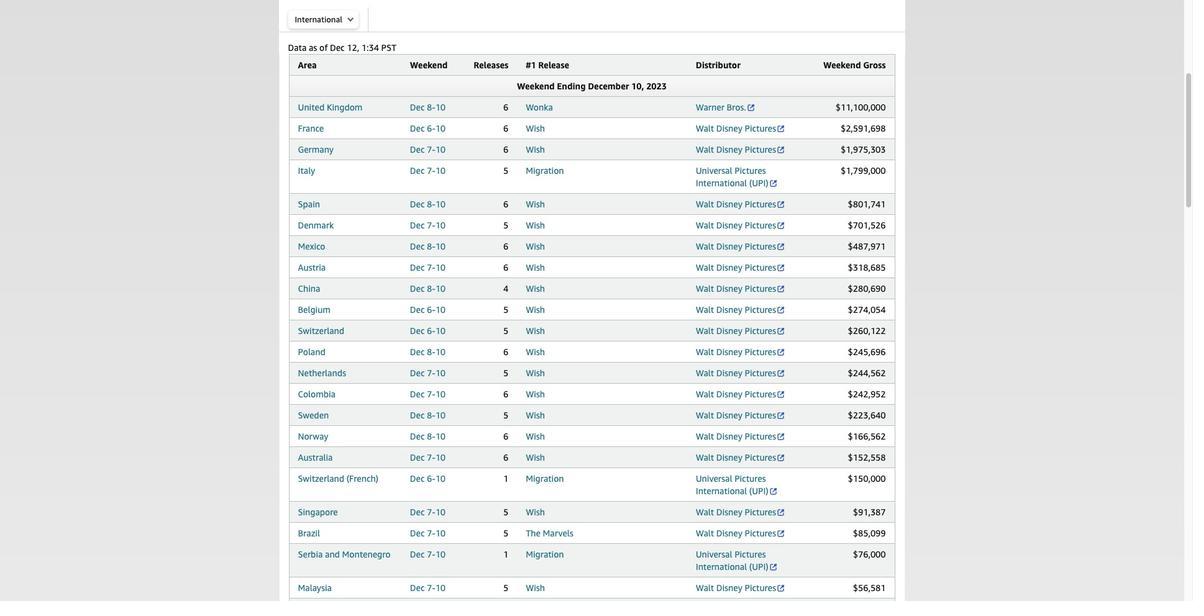 Task type: locate. For each thing, give the bounding box(es) containing it.
(upi) for $76,000
[[750, 562, 769, 573]]

16 walt from the top
[[696, 507, 714, 518]]

disney for $244,562
[[717, 368, 743, 379]]

22 10 from the top
[[436, 583, 446, 594]]

norway link
[[298, 431, 329, 442]]

weekend for weekend gross
[[824, 60, 861, 70]]

11 walt from the top
[[696, 368, 714, 379]]

4 10 from the top
[[436, 165, 446, 176]]

2 dec 6-10 link from the top
[[410, 305, 446, 315]]

0 vertical spatial migration link
[[526, 165, 564, 176]]

6 dec 7-10 from the top
[[410, 389, 446, 400]]

4 5 from the top
[[504, 326, 509, 336]]

2 dec 7-10 from the top
[[410, 165, 446, 176]]

pictures for $280,690
[[745, 284, 777, 294]]

walt disney pictures for $56,581
[[696, 583, 777, 594]]

1 8- from the top
[[427, 102, 436, 113]]

walt disney pictures link for $801,741
[[696, 199, 786, 210]]

6 for united kingdom
[[504, 102, 509, 113]]

9 wish from the top
[[526, 326, 545, 336]]

wish link for colombia
[[526, 389, 545, 400]]

9 10 from the top
[[436, 284, 446, 294]]

5
[[504, 165, 509, 176], [504, 220, 509, 231], [504, 305, 509, 315], [504, 326, 509, 336], [504, 368, 509, 379], [504, 410, 509, 421], [504, 507, 509, 518], [504, 528, 509, 539], [504, 583, 509, 594]]

10 walt from the top
[[696, 347, 714, 358]]

walt disney pictures for $166,562
[[696, 431, 777, 442]]

6
[[504, 102, 509, 113], [504, 123, 509, 134], [504, 144, 509, 155], [504, 199, 509, 210], [504, 241, 509, 252], [504, 262, 509, 273], [504, 347, 509, 358], [504, 389, 509, 400], [504, 431, 509, 442], [504, 453, 509, 463]]

mexico
[[298, 241, 325, 252]]

8 dec 7-10 link from the top
[[410, 507, 446, 518]]

10 6 from the top
[[504, 453, 509, 463]]

pictures for $56,581
[[745, 583, 777, 594]]

walt for $487,971
[[696, 241, 714, 252]]

dec 8-10 link for poland
[[410, 347, 446, 358]]

$166,562
[[848, 431, 886, 442]]

1 dec 7-10 from the top
[[410, 144, 446, 155]]

spain link
[[298, 199, 320, 210]]

2 1 from the top
[[504, 550, 509, 560]]

walt disney pictures for $701,526
[[696, 220, 777, 231]]

wish for germany
[[526, 144, 545, 155]]

2 vertical spatial migration link
[[526, 550, 564, 560]]

norway
[[298, 431, 329, 442]]

dec 7-10 link for italy
[[410, 165, 446, 176]]

14 disney from the top
[[717, 431, 743, 442]]

1 vertical spatial (upi)
[[750, 486, 769, 497]]

1 disney from the top
[[717, 123, 743, 134]]

$11,100,000
[[836, 102, 886, 113]]

dec 6-10 for switzerland (french)
[[410, 474, 446, 484]]

spain
[[298, 199, 320, 210]]

4 walt disney pictures link from the top
[[696, 220, 786, 231]]

distributor
[[696, 60, 741, 70]]

united kingdom
[[298, 102, 363, 113]]

6 6 from the top
[[504, 262, 509, 273]]

0 vertical spatial switzerland
[[298, 326, 344, 336]]

6 10 from the top
[[436, 220, 446, 231]]

france link
[[298, 123, 324, 134]]

1 vertical spatial universal
[[696, 474, 733, 484]]

4 walt disney pictures from the top
[[696, 220, 777, 231]]

0 vertical spatial (upi)
[[750, 178, 769, 188]]

universal pictures international (upi) for $150,000
[[696, 474, 769, 497]]

1 walt disney pictures link from the top
[[696, 123, 786, 134]]

2 7- from the top
[[427, 165, 436, 176]]

5 for malaysia
[[504, 583, 509, 594]]

2 8- from the top
[[427, 199, 436, 210]]

10 for spain
[[436, 199, 446, 210]]

1 vertical spatial 1
[[504, 550, 509, 560]]

0 vertical spatial 1
[[504, 474, 509, 484]]

switzerland down australia link
[[298, 474, 344, 484]]

wish link for mexico
[[526, 241, 545, 252]]

7 dec 8-10 from the top
[[410, 431, 446, 442]]

10 dec 7-10 from the top
[[410, 550, 446, 560]]

wish for netherlands
[[526, 368, 545, 379]]

dec 8-10 for united kingdom
[[410, 102, 446, 113]]

walt disney pictures link for $85,099
[[696, 528, 786, 539]]

2 vertical spatial universal pictures international (upi) link
[[696, 550, 778, 573]]

wonka link
[[526, 102, 553, 113]]

3 wish link from the top
[[526, 199, 545, 210]]

5 wish from the top
[[526, 241, 545, 252]]

bros.
[[727, 102, 747, 113]]

0 vertical spatial migration
[[526, 165, 564, 176]]

2 vertical spatial migration
[[526, 550, 564, 560]]

4 disney from the top
[[717, 220, 743, 231]]

1 vertical spatial switzerland
[[298, 474, 344, 484]]

walt for $223,640
[[696, 410, 714, 421]]

14 walt disney pictures from the top
[[696, 431, 777, 442]]

walt for $242,952
[[696, 389, 714, 400]]

15 10 from the top
[[436, 410, 446, 421]]

universal
[[696, 165, 733, 176], [696, 474, 733, 484], [696, 550, 733, 560]]

disney for $245,696
[[717, 347, 743, 358]]

16 disney from the top
[[717, 507, 743, 518]]

9 7- from the top
[[427, 528, 436, 539]]

colombia
[[298, 389, 336, 400]]

7- for germany
[[427, 144, 436, 155]]

pictures for $152,558
[[745, 453, 777, 463]]

9 walt from the top
[[696, 326, 714, 336]]

2 vertical spatial universal pictures international (upi)
[[696, 550, 769, 573]]

4 dec 6-10 from the top
[[410, 474, 446, 484]]

7- for colombia
[[427, 389, 436, 400]]

wish link
[[526, 123, 545, 134], [526, 144, 545, 155], [526, 199, 545, 210], [526, 220, 545, 231], [526, 241, 545, 252], [526, 262, 545, 273], [526, 284, 545, 294], [526, 305, 545, 315], [526, 326, 545, 336], [526, 347, 545, 358], [526, 368, 545, 379], [526, 389, 545, 400], [526, 410, 545, 421], [526, 431, 545, 442], [526, 453, 545, 463], [526, 507, 545, 518], [526, 583, 545, 594]]

wonka
[[526, 102, 553, 113]]

7 walt disney pictures from the top
[[696, 284, 777, 294]]

universal pictures international (upi) link for $76,000
[[696, 550, 778, 573]]

17 wish from the top
[[526, 583, 545, 594]]

kingdom
[[327, 102, 363, 113]]

dec 8-10
[[410, 102, 446, 113], [410, 199, 446, 210], [410, 241, 446, 252], [410, 284, 446, 294], [410, 347, 446, 358], [410, 410, 446, 421], [410, 431, 446, 442]]

2 walt disney pictures from the top
[[696, 144, 777, 155]]

1 wish from the top
[[526, 123, 545, 134]]

4 dec 7-10 link from the top
[[410, 262, 446, 273]]

wish for australia
[[526, 453, 545, 463]]

dec 8-10 link for norway
[[410, 431, 446, 442]]

walt disney pictures link for $2,591,698
[[696, 123, 786, 134]]

wish for spain
[[526, 199, 545, 210]]

4 dec 7-10 from the top
[[410, 262, 446, 273]]

wish for singapore
[[526, 507, 545, 518]]

5 dec 7-10 link from the top
[[410, 368, 446, 379]]

13 10 from the top
[[436, 368, 446, 379]]

switzerland
[[298, 326, 344, 336], [298, 474, 344, 484]]

wish link for belgium
[[526, 305, 545, 315]]

10 for singapore
[[436, 507, 446, 518]]

dec 7-10
[[410, 144, 446, 155], [410, 165, 446, 176], [410, 220, 446, 231], [410, 262, 446, 273], [410, 368, 446, 379], [410, 389, 446, 400], [410, 453, 446, 463], [410, 507, 446, 518], [410, 528, 446, 539], [410, 550, 446, 560], [410, 583, 446, 594]]

13 wish from the top
[[526, 410, 545, 421]]

8 walt from the top
[[696, 305, 714, 315]]

migration
[[526, 165, 564, 176], [526, 474, 564, 484], [526, 550, 564, 560]]

wish link for singapore
[[526, 507, 545, 518]]

walt disney pictures
[[696, 123, 777, 134], [696, 144, 777, 155], [696, 199, 777, 210], [696, 220, 777, 231], [696, 241, 777, 252], [696, 262, 777, 273], [696, 284, 777, 294], [696, 305, 777, 315], [696, 326, 777, 336], [696, 347, 777, 358], [696, 368, 777, 379], [696, 389, 777, 400], [696, 410, 777, 421], [696, 431, 777, 442], [696, 453, 777, 463], [696, 507, 777, 518], [696, 528, 777, 539], [696, 583, 777, 594]]

10 for mexico
[[436, 241, 446, 252]]

18 10 from the top
[[436, 474, 446, 484]]

5 for italy
[[504, 165, 509, 176]]

10 walt disney pictures link from the top
[[696, 347, 786, 358]]

6-
[[427, 123, 436, 134], [427, 305, 436, 315], [427, 326, 436, 336], [427, 474, 436, 484]]

1 vertical spatial universal pictures international (upi)
[[696, 474, 769, 497]]

4 6- from the top
[[427, 474, 436, 484]]

universal pictures international (upi) link for $1,799,000
[[696, 165, 778, 188]]

7- for italy
[[427, 165, 436, 176]]

11 dec 7-10 from the top
[[410, 583, 446, 594]]

3 universal pictures international (upi) from the top
[[696, 550, 769, 573]]

16 10 from the top
[[436, 431, 446, 442]]

3 walt disney pictures link from the top
[[696, 199, 786, 210]]

8 walt disney pictures link from the top
[[696, 305, 786, 315]]

13 walt disney pictures link from the top
[[696, 410, 786, 421]]

10 walt disney pictures from the top
[[696, 347, 777, 358]]

10 for austria
[[436, 262, 446, 273]]

1 vertical spatial migration
[[526, 474, 564, 484]]

15 walt from the top
[[696, 453, 714, 463]]

$242,952
[[848, 389, 886, 400]]

0 horizontal spatial weekend
[[410, 60, 448, 70]]

5 for switzerland
[[504, 326, 509, 336]]

pst
[[381, 42, 397, 53]]

3 dec 7-10 from the top
[[410, 220, 446, 231]]

8-
[[427, 102, 436, 113], [427, 199, 436, 210], [427, 241, 436, 252], [427, 284, 436, 294], [427, 347, 436, 358], [427, 410, 436, 421], [427, 431, 436, 442]]

disney
[[717, 123, 743, 134], [717, 144, 743, 155], [717, 199, 743, 210], [717, 220, 743, 231], [717, 241, 743, 252], [717, 262, 743, 273], [717, 284, 743, 294], [717, 305, 743, 315], [717, 326, 743, 336], [717, 347, 743, 358], [717, 368, 743, 379], [717, 389, 743, 400], [717, 410, 743, 421], [717, 431, 743, 442], [717, 453, 743, 463], [717, 507, 743, 518], [717, 528, 743, 539], [717, 583, 743, 594]]

wish link for spain
[[526, 199, 545, 210]]

dec for switzerland
[[410, 326, 425, 336]]

6 for austria
[[504, 262, 509, 273]]

$91,387
[[854, 507, 886, 518]]

wish
[[526, 123, 545, 134], [526, 144, 545, 155], [526, 199, 545, 210], [526, 220, 545, 231], [526, 241, 545, 252], [526, 262, 545, 273], [526, 284, 545, 294], [526, 305, 545, 315], [526, 326, 545, 336], [526, 347, 545, 358], [526, 368, 545, 379], [526, 389, 545, 400], [526, 410, 545, 421], [526, 431, 545, 442], [526, 453, 545, 463], [526, 507, 545, 518], [526, 583, 545, 594]]

dec for netherlands
[[410, 368, 425, 379]]

montenegro
[[342, 550, 391, 560]]

walt disney pictures link for $223,640
[[696, 410, 786, 421]]

disney for $223,640
[[717, 410, 743, 421]]

1 vertical spatial universal pictures international (upi) link
[[696, 474, 778, 497]]

4 dec 6-10 link from the top
[[410, 474, 446, 484]]

5 dec 8-10 from the top
[[410, 347, 446, 358]]

6 5 from the top
[[504, 410, 509, 421]]

8- for mexico
[[427, 241, 436, 252]]

wish link for austria
[[526, 262, 545, 273]]

10
[[436, 102, 446, 113], [436, 123, 446, 134], [436, 144, 446, 155], [436, 165, 446, 176], [436, 199, 446, 210], [436, 220, 446, 231], [436, 241, 446, 252], [436, 262, 446, 273], [436, 284, 446, 294], [436, 305, 446, 315], [436, 326, 446, 336], [436, 347, 446, 358], [436, 368, 446, 379], [436, 389, 446, 400], [436, 410, 446, 421], [436, 431, 446, 442], [436, 453, 446, 463], [436, 474, 446, 484], [436, 507, 446, 518], [436, 528, 446, 539], [436, 550, 446, 560], [436, 583, 446, 594]]

italy link
[[298, 165, 315, 176]]

$701,526
[[848, 220, 886, 231]]

weekend for weekend
[[410, 60, 448, 70]]

3 7- from the top
[[427, 220, 436, 231]]

2 universal pictures international (upi) link from the top
[[696, 474, 778, 497]]

1 vertical spatial migration link
[[526, 474, 564, 484]]

11 walt disney pictures link from the top
[[696, 368, 786, 379]]

3 dec 8-10 link from the top
[[410, 241, 446, 252]]

10 for australia
[[436, 453, 446, 463]]

3 5 from the top
[[504, 305, 509, 315]]

6 walt disney pictures link from the top
[[696, 262, 786, 273]]

7- for brazil
[[427, 528, 436, 539]]

brazil
[[298, 528, 320, 539]]

migration link
[[526, 165, 564, 176], [526, 474, 564, 484], [526, 550, 564, 560]]

14 wish link from the top
[[526, 431, 545, 442]]

6 dec 7-10 link from the top
[[410, 389, 446, 400]]

17 disney from the top
[[717, 528, 743, 539]]

$152,558
[[848, 453, 886, 463]]

universal pictures international (upi)
[[696, 165, 769, 188], [696, 474, 769, 497], [696, 550, 769, 573]]

20 10 from the top
[[436, 528, 446, 539]]

12 walt disney pictures from the top
[[696, 389, 777, 400]]

6 7- from the top
[[427, 389, 436, 400]]

13 disney from the top
[[717, 410, 743, 421]]

5 walt from the top
[[696, 241, 714, 252]]

1 5 from the top
[[504, 165, 509, 176]]

9 walt disney pictures link from the top
[[696, 326, 786, 336]]

serbia
[[298, 550, 323, 560]]

the marvels link
[[526, 528, 574, 539]]

10 for netherlands
[[436, 368, 446, 379]]

1 horizontal spatial weekend
[[517, 81, 555, 91]]

2 vertical spatial universal
[[696, 550, 733, 560]]

2 migration from the top
[[526, 474, 564, 484]]

weekend
[[410, 60, 448, 70], [824, 60, 861, 70], [517, 81, 555, 91]]

3 dec 6-10 link from the top
[[410, 326, 446, 336]]

poland
[[298, 347, 326, 358]]

3 8- from the top
[[427, 241, 436, 252]]

walt disney pictures for $244,562
[[696, 368, 777, 379]]

18 walt disney pictures link from the top
[[696, 583, 786, 594]]

9 dec 7-10 from the top
[[410, 528, 446, 539]]

walt disney pictures link
[[696, 123, 786, 134], [696, 144, 786, 155], [696, 199, 786, 210], [696, 220, 786, 231], [696, 241, 786, 252], [696, 262, 786, 273], [696, 284, 786, 294], [696, 305, 786, 315], [696, 326, 786, 336], [696, 347, 786, 358], [696, 368, 786, 379], [696, 389, 786, 400], [696, 410, 786, 421], [696, 431, 786, 442], [696, 453, 786, 463], [696, 507, 786, 518], [696, 528, 786, 539], [696, 583, 786, 594]]

australia link
[[298, 453, 333, 463]]

7 6 from the top
[[504, 347, 509, 358]]

1
[[504, 474, 509, 484], [504, 550, 509, 560]]

dec 7-10 for australia
[[410, 453, 446, 463]]

walt
[[696, 123, 714, 134], [696, 144, 714, 155], [696, 199, 714, 210], [696, 220, 714, 231], [696, 241, 714, 252], [696, 262, 714, 273], [696, 284, 714, 294], [696, 305, 714, 315], [696, 326, 714, 336], [696, 347, 714, 358], [696, 368, 714, 379], [696, 389, 714, 400], [696, 410, 714, 421], [696, 431, 714, 442], [696, 453, 714, 463], [696, 507, 714, 518], [696, 528, 714, 539], [696, 583, 714, 594]]

releases
[[474, 60, 509, 70]]

13 walt disney pictures from the top
[[696, 410, 777, 421]]

disney for $56,581
[[717, 583, 743, 594]]

walt disney pictures for $801,741
[[696, 199, 777, 210]]

2 horizontal spatial weekend
[[824, 60, 861, 70]]

0 vertical spatial universal pictures international (upi) link
[[696, 165, 778, 188]]

wish for colombia
[[526, 389, 545, 400]]

disney for $1,975,303
[[717, 144, 743, 155]]

8- for china
[[427, 284, 436, 294]]

$2,591,698
[[841, 123, 886, 134]]

10 for norway
[[436, 431, 446, 442]]

2 universal from the top
[[696, 474, 733, 484]]

11 dec 7-10 link from the top
[[410, 583, 446, 594]]

walt for $318,685
[[696, 262, 714, 273]]

switzerland (french) link
[[298, 474, 379, 484]]

$85,099
[[854, 528, 886, 539]]

singapore
[[298, 507, 338, 518]]

walt for $2,591,698
[[696, 123, 714, 134]]

dec 6-10 for france
[[410, 123, 446, 134]]

weekend gross
[[824, 60, 886, 70]]

10 for serbia and montenegro
[[436, 550, 446, 560]]

7 wish link from the top
[[526, 284, 545, 294]]

17 wish link from the top
[[526, 583, 545, 594]]

dec for china
[[410, 284, 425, 294]]

data as of dec 12, 1:34 pst
[[288, 42, 397, 53]]

7-
[[427, 144, 436, 155], [427, 165, 436, 176], [427, 220, 436, 231], [427, 262, 436, 273], [427, 368, 436, 379], [427, 389, 436, 400], [427, 453, 436, 463], [427, 507, 436, 518], [427, 528, 436, 539], [427, 550, 436, 560], [427, 583, 436, 594]]

0 vertical spatial universal pictures international (upi)
[[696, 165, 769, 188]]

switzerland down the 'belgium'
[[298, 326, 344, 336]]

$280,690
[[848, 284, 886, 294]]

weekend for weekend ending december 10, 2023
[[517, 81, 555, 91]]

$487,971
[[848, 241, 886, 252]]

0 vertical spatial universal
[[696, 165, 733, 176]]

1 7- from the top
[[427, 144, 436, 155]]

13 walt from the top
[[696, 410, 714, 421]]

1 10 from the top
[[436, 102, 446, 113]]

2023
[[647, 81, 667, 91]]

dec 7-10 link for australia
[[410, 453, 446, 463]]

pictures for $242,952
[[745, 389, 777, 400]]

3 universal pictures international (upi) link from the top
[[696, 550, 778, 573]]

2 6 from the top
[[504, 123, 509, 134]]

dec 6-10
[[410, 123, 446, 134], [410, 305, 446, 315], [410, 326, 446, 336], [410, 474, 446, 484]]

dec for denmark
[[410, 220, 425, 231]]

dec 7-10 for malaysia
[[410, 583, 446, 594]]

colombia link
[[298, 389, 336, 400]]

dec 8-10 link for sweden
[[410, 410, 446, 421]]

switzerland for switzerland link
[[298, 326, 344, 336]]

disney for $2,591,698
[[717, 123, 743, 134]]

10 for united kingdom
[[436, 102, 446, 113]]

7 7- from the top
[[427, 453, 436, 463]]

malaysia link
[[298, 583, 332, 594]]

10 disney from the top
[[717, 347, 743, 358]]

1:34
[[362, 42, 379, 53]]

1 (upi) from the top
[[750, 178, 769, 188]]

11 wish link from the top
[[526, 368, 545, 379]]

dec 7-10 link for denmark
[[410, 220, 446, 231]]

2 vertical spatial (upi)
[[750, 562, 769, 573]]

dec for united kingdom
[[410, 102, 425, 113]]

7 10 from the top
[[436, 241, 446, 252]]

dec 7-10 link
[[410, 144, 446, 155], [410, 165, 446, 176], [410, 220, 446, 231], [410, 262, 446, 273], [410, 368, 446, 379], [410, 389, 446, 400], [410, 453, 446, 463], [410, 507, 446, 518], [410, 528, 446, 539], [410, 550, 446, 560], [410, 583, 446, 594]]

universal pictures international (upi) for $76,000
[[696, 550, 769, 573]]

dec 8-10 link
[[410, 102, 446, 113], [410, 199, 446, 210], [410, 241, 446, 252], [410, 284, 446, 294], [410, 347, 446, 358], [410, 410, 446, 421], [410, 431, 446, 442]]

10 wish from the top
[[526, 347, 545, 358]]

dec
[[330, 42, 345, 53], [410, 102, 425, 113], [410, 123, 425, 134], [410, 144, 425, 155], [410, 165, 425, 176], [410, 199, 425, 210], [410, 220, 425, 231], [410, 241, 425, 252], [410, 262, 425, 273], [410, 284, 425, 294], [410, 305, 425, 315], [410, 326, 425, 336], [410, 347, 425, 358], [410, 368, 425, 379], [410, 389, 425, 400], [410, 410, 425, 421], [410, 431, 425, 442], [410, 453, 425, 463], [410, 474, 425, 484], [410, 507, 425, 518], [410, 528, 425, 539], [410, 550, 425, 560], [410, 583, 425, 594]]

10 for malaysia
[[436, 583, 446, 594]]

wish for denmark
[[526, 220, 545, 231]]

walt disney pictures for $318,685
[[696, 262, 777, 273]]

5 disney from the top
[[717, 241, 743, 252]]



Task type: vqa. For each thing, say whether or not it's contained in the screenshot.
'Pictures' for $242,952
yes



Task type: describe. For each thing, give the bounding box(es) containing it.
netherlands link
[[298, 368, 346, 379]]

$56,581
[[854, 583, 886, 594]]

walt disney pictures link for $318,685
[[696, 262, 786, 273]]

6- for switzerland (french)
[[427, 474, 436, 484]]

6 for france
[[504, 123, 509, 134]]

$244,562
[[848, 368, 886, 379]]

malaysia
[[298, 583, 332, 594]]

sweden
[[298, 410, 329, 421]]

pictures for $91,387
[[745, 507, 777, 518]]

and
[[325, 550, 340, 560]]

international for serbia and montenegro
[[696, 562, 747, 573]]

ending
[[557, 81, 586, 91]]

universal for $1,799,000
[[696, 165, 733, 176]]

disney for $166,562
[[717, 431, 743, 442]]

walt disney pictures link for $91,387
[[696, 507, 786, 518]]

the marvels
[[526, 528, 574, 539]]

serbia and montenegro
[[298, 550, 391, 560]]

walt for $280,690
[[696, 284, 714, 294]]

area
[[298, 60, 317, 70]]

warner
[[696, 102, 725, 113]]

migration for switzerland (french)
[[526, 474, 564, 484]]

dec for colombia
[[410, 389, 425, 400]]

belgium
[[298, 305, 331, 315]]

release
[[539, 60, 570, 70]]

disney for $274,054
[[717, 305, 743, 315]]

serbia and montenegro link
[[298, 550, 391, 560]]

$150,000
[[848, 474, 886, 484]]

walt disney pictures for $85,099
[[696, 528, 777, 539]]

6 for australia
[[504, 453, 509, 463]]

10 for france
[[436, 123, 446, 134]]

pictures for $701,526
[[745, 220, 777, 231]]

gross
[[864, 60, 886, 70]]

disney for $801,741
[[717, 199, 743, 210]]

walt for $245,696
[[696, 347, 714, 358]]

dec for brazil
[[410, 528, 425, 539]]

8- for norway
[[427, 431, 436, 442]]

italy
[[298, 165, 315, 176]]

pictures for $260,122
[[745, 326, 777, 336]]

walt disney pictures link for $244,562
[[696, 368, 786, 379]]

austria
[[298, 262, 326, 273]]

dropdown image
[[348, 17, 354, 22]]

walt disney pictures for $245,696
[[696, 347, 777, 358]]

china link
[[298, 284, 320, 294]]

disney for $487,971
[[717, 241, 743, 252]]

#1
[[526, 60, 536, 70]]

dec for serbia and montenegro
[[410, 550, 425, 560]]

$801,741
[[848, 199, 886, 210]]

switzerland link
[[298, 326, 344, 336]]

france
[[298, 123, 324, 134]]

$1,975,303
[[841, 144, 886, 155]]

10 for colombia
[[436, 389, 446, 400]]

$245,696
[[848, 347, 886, 358]]

warner bros. link
[[696, 102, 756, 113]]

(upi) for $1,799,000
[[750, 178, 769, 188]]

$76,000
[[854, 550, 886, 560]]

disney for $260,122
[[717, 326, 743, 336]]

data
[[288, 42, 307, 53]]

wish link for france
[[526, 123, 545, 134]]

germany link
[[298, 144, 334, 155]]

6 for colombia
[[504, 389, 509, 400]]

denmark link
[[298, 220, 334, 231]]

marvels
[[543, 528, 574, 539]]

wish for poland
[[526, 347, 545, 358]]

$223,640
[[848, 410, 886, 421]]

switzerland (french)
[[298, 474, 379, 484]]

walt disney pictures link for $701,526
[[696, 220, 786, 231]]

the
[[526, 528, 541, 539]]

10 for germany
[[436, 144, 446, 155]]

walt for $166,562
[[696, 431, 714, 442]]

sweden link
[[298, 410, 329, 421]]

singapore link
[[298, 507, 338, 518]]

as
[[309, 42, 317, 53]]

of
[[320, 42, 328, 53]]

walt disney pictures for $242,952
[[696, 389, 777, 400]]

10,
[[632, 81, 644, 91]]

8- for spain
[[427, 199, 436, 210]]

10 for sweden
[[436, 410, 446, 421]]

dec 7-10 link for singapore
[[410, 507, 446, 518]]

germany
[[298, 144, 334, 155]]

wish for malaysia
[[526, 583, 545, 594]]

dec 7-10 for serbia and montenegro
[[410, 550, 446, 560]]

disney for $280,690
[[717, 284, 743, 294]]

walt disney pictures for $1,975,303
[[696, 144, 777, 155]]

12,
[[347, 42, 359, 53]]

5 for brazil
[[504, 528, 509, 539]]

8- for poland
[[427, 347, 436, 358]]

universal pictures international (upi) for $1,799,000
[[696, 165, 769, 188]]

pictures for $2,591,698
[[745, 123, 777, 134]]

wish for switzerland
[[526, 326, 545, 336]]

pictures for $245,696
[[745, 347, 777, 358]]

warner bros.
[[696, 102, 747, 113]]

wish for norway
[[526, 431, 545, 442]]

united kingdom link
[[298, 102, 363, 113]]

dec 7-10 for germany
[[410, 144, 446, 155]]

universal for $150,000
[[696, 474, 733, 484]]

belgium link
[[298, 305, 331, 315]]

6- for france
[[427, 123, 436, 134]]

dec 7-10 link for malaysia
[[410, 583, 446, 594]]

weekend ending december 10, 2023
[[517, 81, 667, 91]]

$1,799,000
[[841, 165, 886, 176]]

dec 7-10 link for brazil
[[410, 528, 446, 539]]

#1 release
[[526, 60, 570, 70]]

dec 8-10 link for mexico
[[410, 241, 446, 252]]

walt for $244,562
[[696, 368, 714, 379]]

dec 7-10 link for serbia and montenegro
[[410, 550, 446, 560]]

10 for denmark
[[436, 220, 446, 231]]

walt disney pictures link for $242,952
[[696, 389, 786, 400]]

7- for netherlands
[[427, 368, 436, 379]]

pictures for $801,741
[[745, 199, 777, 210]]

wish for mexico
[[526, 241, 545, 252]]

$260,122
[[848, 326, 886, 336]]

poland link
[[298, 347, 326, 358]]

1 for dec 7-10
[[504, 550, 509, 560]]

migration link for italy
[[526, 165, 564, 176]]

10 for brazil
[[436, 528, 446, 539]]

mexico link
[[298, 241, 325, 252]]

dec 8-10 for sweden
[[410, 410, 446, 421]]

pictures for $318,685
[[745, 262, 777, 273]]

dec 6-10 link for france
[[410, 123, 446, 134]]

dec 7-10 link for colombia
[[410, 389, 446, 400]]

wish link for denmark
[[526, 220, 545, 231]]

10 for belgium
[[436, 305, 446, 315]]

denmark
[[298, 220, 334, 231]]

wish for austria
[[526, 262, 545, 273]]

pictures for $1,975,303
[[745, 144, 777, 155]]

(french)
[[347, 474, 379, 484]]

disney for $242,952
[[717, 389, 743, 400]]

australia
[[298, 453, 333, 463]]

$318,685
[[848, 262, 886, 273]]

walt for $152,558
[[696, 453, 714, 463]]

brazil link
[[298, 528, 320, 539]]

china
[[298, 284, 320, 294]]

$274,054
[[848, 305, 886, 315]]

united
[[298, 102, 325, 113]]

walt for $1,975,303
[[696, 144, 714, 155]]

dec for norway
[[410, 431, 425, 442]]

4
[[504, 284, 509, 294]]

netherlands
[[298, 368, 346, 379]]

austria link
[[298, 262, 326, 273]]

december
[[588, 81, 629, 91]]

dec 6-10 link for switzerland
[[410, 326, 446, 336]]

6 for poland
[[504, 347, 509, 358]]



